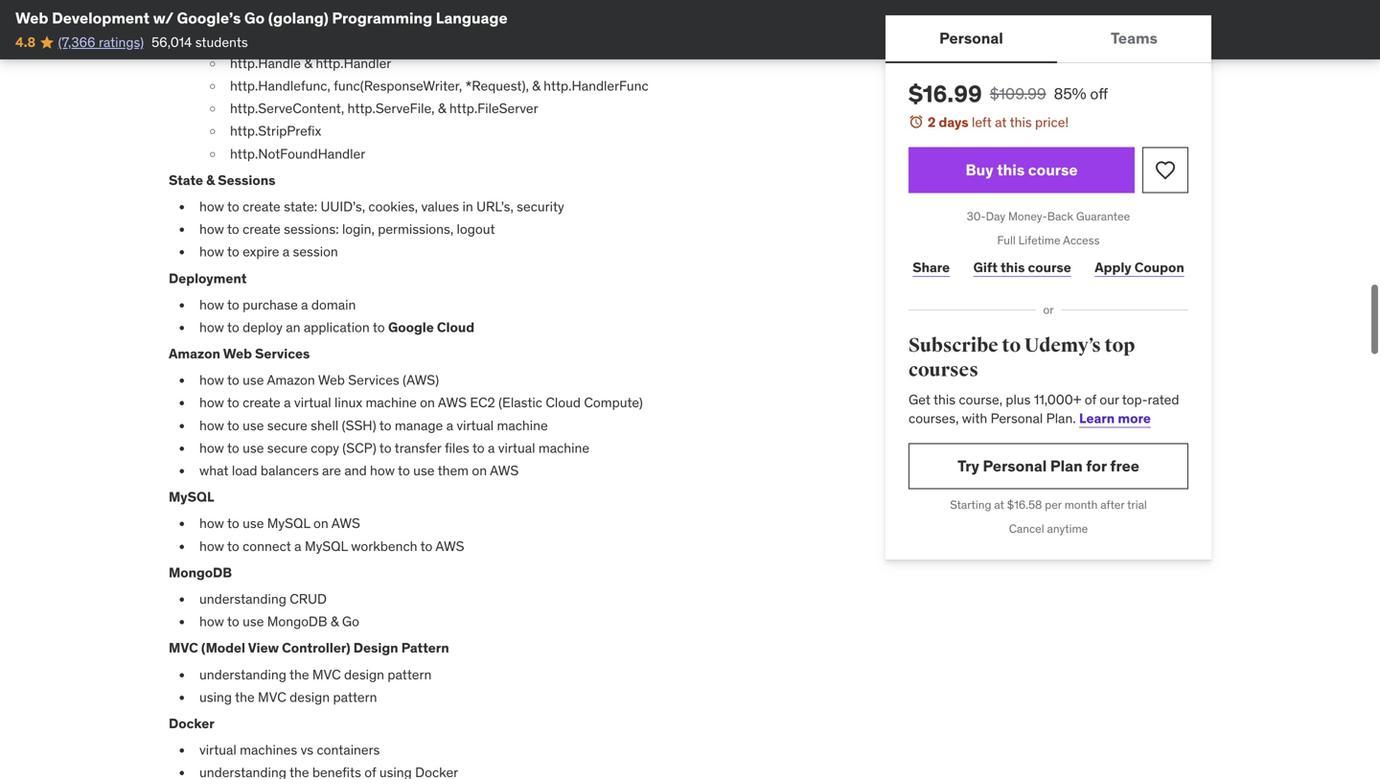 Task type: locate. For each thing, give the bounding box(es) containing it.
balancers
[[261, 462, 319, 479]]

to inside subscribe to udemy's top courses
[[1002, 334, 1021, 358]]

on down (aws)
[[420, 394, 435, 412]]

servemux up http.handler
[[334, 32, 392, 49]]

mongodb down crud
[[267, 613, 327, 631]]

http.servefile,
[[348, 100, 435, 117]]

a right expire
[[283, 243, 290, 260]]

0 vertical spatial pattern
[[388, 666, 432, 683]]

amazon down the an
[[267, 372, 315, 389]]

2 create from the top
[[243, 221, 281, 238]]

servemux right own
[[340, 9, 398, 27]]

1 course from the top
[[1029, 160, 1078, 180]]

this inside buy this course button
[[997, 160, 1025, 180]]

files
[[445, 440, 470, 457]]

virtual down (elastic at bottom left
[[498, 440, 535, 457]]

0 vertical spatial create
[[243, 198, 281, 215]]

our
[[1100, 391, 1120, 408]]

0 horizontal spatial cloud
[[437, 319, 475, 336]]

amazon down deployment
[[169, 345, 220, 362]]

domain
[[312, 296, 356, 313]]

values
[[421, 198, 459, 215]]

or
[[1044, 303, 1054, 318]]

secure up the balancers on the bottom of the page
[[267, 440, 308, 457]]

1 horizontal spatial go
[[342, 613, 360, 631]]

creating
[[230, 9, 279, 27]]

application
[[304, 319, 370, 336]]

2 vertical spatial personal
[[983, 456, 1047, 476]]

this for get
[[934, 391, 956, 408]]

go up students
[[244, 8, 265, 28]]

sessions
[[218, 172, 276, 189]]

mongodb up (model
[[169, 564, 232, 581]]

language
[[436, 8, 508, 28]]

0 horizontal spatial the
[[235, 689, 255, 706]]

2 horizontal spatial web
[[318, 372, 345, 389]]

2 horizontal spatial on
[[472, 462, 487, 479]]

how
[[199, 198, 224, 215], [199, 221, 224, 238], [199, 243, 224, 260], [199, 296, 224, 313], [199, 319, 224, 336], [199, 372, 224, 389], [199, 394, 224, 412], [199, 417, 224, 434], [199, 440, 224, 457], [370, 462, 395, 479], [199, 515, 224, 532], [199, 538, 224, 555], [199, 613, 224, 631]]

try personal plan for free
[[958, 456, 1140, 476]]

understanding down (model
[[199, 666, 287, 683]]

mysql down the what
[[169, 489, 214, 506]]

1 vertical spatial go
[[342, 613, 360, 631]]

aws right them
[[490, 462, 519, 479]]

course up back in the top right of the page
[[1029, 160, 1078, 180]]

1 vertical spatial using
[[199, 689, 232, 706]]

2 days left at this price!
[[928, 114, 1069, 131]]

0 horizontal spatial go
[[244, 8, 265, 28]]

this inside gift this course link
[[1001, 259, 1025, 276]]

2 vertical spatial on
[[314, 515, 329, 532]]

services down the an
[[255, 345, 310, 362]]

days
[[939, 114, 969, 131]]

0 vertical spatial secure
[[267, 417, 308, 434]]

trial
[[1128, 498, 1148, 512]]

understanding up (model
[[199, 591, 287, 608]]

login,
[[342, 221, 375, 238]]

containers
[[317, 742, 380, 759]]

gift this course link
[[970, 249, 1076, 287]]

web up linux
[[318, 372, 345, 389]]

1 horizontal spatial services
[[348, 372, 400, 389]]

personal
[[940, 28, 1004, 48], [991, 410, 1044, 427], [983, 456, 1047, 476]]

0 vertical spatial servemux
[[340, 9, 398, 27]]

create down sessions in the top of the page
[[243, 198, 281, 215]]

gift
[[974, 259, 998, 276]]

1 vertical spatial the
[[290, 666, 309, 683]]

apply coupon
[[1095, 259, 1185, 276]]

& down func(responsewriter,
[[438, 100, 446, 117]]

linux
[[335, 394, 363, 412]]

back
[[1048, 209, 1074, 224]]

web down deploy
[[223, 345, 252, 362]]

the up http.handle
[[266, 32, 285, 49]]

0 vertical spatial the
[[266, 32, 285, 49]]

pattern
[[388, 666, 432, 683], [333, 689, 377, 706]]

at right "left"
[[995, 114, 1007, 131]]

this right buy
[[997, 160, 1025, 180]]

0 vertical spatial amazon
[[169, 345, 220, 362]]

get this course, plus 11,000+ of our top-rated courses, with personal plan.
[[909, 391, 1180, 427]]

pattern down design
[[333, 689, 377, 706]]

secure
[[267, 417, 308, 434], [267, 440, 308, 457]]

off
[[1091, 84, 1109, 104]]

an
[[286, 319, 301, 336]]

0 vertical spatial web
[[15, 8, 48, 28]]

cancel
[[1009, 521, 1045, 536]]

11,000+
[[1034, 391, 1082, 408]]

services up linux
[[348, 372, 400, 389]]

pattern down 'pattern'
[[388, 666, 432, 683]]

mysql up crud
[[305, 538, 348, 555]]

personal button
[[886, 15, 1058, 61]]

(7,366 ratings)
[[58, 33, 144, 51]]

0 vertical spatial mongodb
[[169, 564, 232, 581]]

are
[[322, 462, 341, 479]]

56,014 students
[[152, 33, 248, 51]]

cloud right google
[[437, 319, 475, 336]]

on
[[420, 394, 435, 412], [472, 462, 487, 479], [314, 515, 329, 532]]

at left $16.58
[[995, 498, 1005, 512]]

plus
[[1006, 391, 1031, 408]]

google
[[388, 319, 434, 336]]

1 horizontal spatial web
[[223, 345, 252, 362]]

this inside 'get this course, plus 11,000+ of our top-rated courses, with personal plan.'
[[934, 391, 956, 408]]

mvc down view
[[258, 689, 286, 706]]

purchase
[[243, 296, 298, 313]]

free
[[1111, 456, 1140, 476]]

a left the domain
[[301, 296, 308, 313]]

0 vertical spatial personal
[[940, 28, 1004, 48]]

on right them
[[472, 462, 487, 479]]

use
[[243, 372, 264, 389], [243, 417, 264, 434], [243, 440, 264, 457], [413, 462, 435, 479], [243, 515, 264, 532], [243, 613, 264, 631]]

course down lifetime
[[1028, 259, 1072, 276]]

1 horizontal spatial the
[[266, 32, 285, 49]]

plan.
[[1047, 410, 1076, 427]]

1 horizontal spatial amazon
[[267, 372, 315, 389]]

using up docker
[[199, 689, 232, 706]]

compute)
[[584, 394, 643, 412]]

starting
[[950, 498, 992, 512]]

design
[[344, 666, 385, 683], [290, 689, 330, 706]]

virtual down ec2
[[457, 417, 494, 434]]

at inside starting at $16.58 per month after trial cancel anytime
[[995, 498, 1005, 512]]

0 vertical spatial machine
[[366, 394, 417, 412]]

1 vertical spatial personal
[[991, 410, 1044, 427]]

0 horizontal spatial amazon
[[169, 345, 220, 362]]

personal inside "button"
[[940, 28, 1004, 48]]

lifetime
[[1019, 233, 1061, 248]]

and
[[345, 462, 367, 479]]

uuid's,
[[321, 198, 365, 215]]

mongodb
[[169, 564, 232, 581], [267, 613, 327, 631]]

0 horizontal spatial mongodb
[[169, 564, 232, 581]]

a up 'files'
[[446, 417, 454, 434]]

mvc
[[169, 640, 198, 657], [313, 666, 341, 683], [258, 689, 286, 706]]

using down creating
[[230, 32, 263, 49]]

cloud
[[437, 319, 475, 336], [546, 394, 581, 412]]

1 vertical spatial mvc
[[313, 666, 341, 683]]

them
[[438, 462, 469, 479]]

0 vertical spatial services
[[255, 345, 310, 362]]

2 vertical spatial machine
[[539, 440, 590, 457]]

courses,
[[909, 410, 959, 427]]

design down design
[[344, 666, 385, 683]]

0 vertical spatial understanding
[[199, 591, 287, 608]]

$16.58
[[1008, 498, 1043, 512]]

servemux
[[340, 9, 398, 27], [334, 32, 392, 49]]

on down are
[[314, 515, 329, 532]]

secure left shell
[[267, 417, 308, 434]]

the down controller) at the bottom of the page
[[290, 666, 309, 683]]

cloud right (elastic at bottom left
[[546, 394, 581, 412]]

0 vertical spatial on
[[420, 394, 435, 412]]

docker
[[169, 715, 215, 733]]

money-
[[1009, 209, 1048, 224]]

0 vertical spatial course
[[1029, 160, 1078, 180]]

1 vertical spatial secure
[[267, 440, 308, 457]]

pattern
[[401, 640, 449, 657]]

personal up $16.99
[[940, 28, 1004, 48]]

3 create from the top
[[243, 394, 281, 412]]

programming
[[332, 8, 433, 28]]

aws
[[438, 394, 467, 412], [490, 462, 519, 479], [332, 515, 360, 532], [436, 538, 465, 555]]

1 horizontal spatial on
[[420, 394, 435, 412]]

plan
[[1051, 456, 1083, 476]]

(7,366
[[58, 33, 95, 51]]

1 vertical spatial create
[[243, 221, 281, 238]]

1 vertical spatial mysql
[[267, 515, 310, 532]]

the down view
[[235, 689, 255, 706]]

2 secure from the top
[[267, 440, 308, 457]]

0 horizontal spatial mvc
[[169, 640, 198, 657]]

course for gift this course
[[1028, 259, 1072, 276]]

state
[[169, 172, 203, 189]]

day
[[986, 209, 1006, 224]]

go up design
[[342, 613, 360, 631]]

mvc down controller) at the bottom of the page
[[313, 666, 341, 683]]

& up controller) at the bottom of the page
[[331, 613, 339, 631]]

0 vertical spatial mysql
[[169, 489, 214, 506]]

a right 'files'
[[488, 440, 495, 457]]

create
[[243, 198, 281, 215], [243, 221, 281, 238], [243, 394, 281, 412]]

2 horizontal spatial mvc
[[313, 666, 341, 683]]

go
[[244, 8, 265, 28], [342, 613, 360, 631]]

design down controller) at the bottom of the page
[[290, 689, 330, 706]]

1 vertical spatial services
[[348, 372, 400, 389]]

& down 'default'
[[304, 55, 313, 72]]

machines
[[240, 742, 297, 759]]

this right the gift on the top of the page
[[1001, 259, 1025, 276]]

1 vertical spatial pattern
[[333, 689, 377, 706]]

per
[[1045, 498, 1062, 512]]

1 vertical spatial on
[[472, 462, 487, 479]]

mvc left (model
[[169, 640, 198, 657]]

2 course from the top
[[1028, 259, 1072, 276]]

learn more
[[1080, 410, 1151, 427]]

month
[[1065, 498, 1098, 512]]

course for buy this course
[[1029, 160, 1078, 180]]

mysql up connect
[[267, 515, 310, 532]]

1 vertical spatial machine
[[497, 417, 548, 434]]

1 vertical spatial at
[[995, 498, 1005, 512]]

state:
[[284, 198, 318, 215]]

1 vertical spatial understanding
[[199, 666, 287, 683]]

0 horizontal spatial design
[[290, 689, 330, 706]]

func(responsewriter,
[[334, 77, 462, 94]]

1 vertical spatial web
[[223, 345, 252, 362]]

buy
[[966, 160, 994, 180]]

1 horizontal spatial pattern
[[388, 666, 432, 683]]

1 vertical spatial mongodb
[[267, 613, 327, 631]]

1 vertical spatial cloud
[[546, 394, 581, 412]]

this up "courses,"
[[934, 391, 956, 408]]

2 understanding from the top
[[199, 666, 287, 683]]

full
[[998, 233, 1016, 248]]

web up 4.8
[[15, 8, 48, 28]]

1 vertical spatial course
[[1028, 259, 1072, 276]]

gift this course
[[974, 259, 1072, 276]]

personal inside 'get this course, plus 11,000+ of our top-rated courses, with personal plan.'
[[991, 410, 1044, 427]]

1 horizontal spatial mvc
[[258, 689, 286, 706]]

2 horizontal spatial the
[[290, 666, 309, 683]]

in
[[463, 198, 473, 215]]

2 vertical spatial create
[[243, 394, 281, 412]]

copy
[[311, 440, 339, 457]]

create up expire
[[243, 221, 281, 238]]

course inside button
[[1029, 160, 1078, 180]]

tab list
[[886, 15, 1212, 63]]

this
[[1010, 114, 1032, 131], [997, 160, 1025, 180], [1001, 259, 1025, 276], [934, 391, 956, 408]]

create up "load"
[[243, 394, 281, 412]]

this down $109.99
[[1010, 114, 1032, 131]]

0 vertical spatial cloud
[[437, 319, 475, 336]]

1 horizontal spatial cloud
[[546, 394, 581, 412]]

personal up $16.58
[[983, 456, 1047, 476]]

0 vertical spatial design
[[344, 666, 385, 683]]

personal down plus
[[991, 410, 1044, 427]]

alarm image
[[909, 114, 924, 129]]

a left linux
[[284, 394, 291, 412]]

0 vertical spatial go
[[244, 8, 265, 28]]

0 horizontal spatial web
[[15, 8, 48, 28]]



Task type: vqa. For each thing, say whether or not it's contained in the screenshot.
1st create from the top
yes



Task type: describe. For each thing, give the bounding box(es) containing it.
share button
[[909, 249, 954, 287]]

sessions:
[[284, 221, 339, 238]]

after
[[1101, 498, 1125, 512]]

http.handlefunc,
[[230, 77, 331, 94]]

controller)
[[282, 640, 351, 657]]

this for gift
[[1001, 259, 1025, 276]]

subscribe to udemy's top courses
[[909, 334, 1136, 382]]

1 vertical spatial amazon
[[267, 372, 315, 389]]

subscribe
[[909, 334, 999, 358]]

$109.99
[[990, 84, 1047, 104]]

course,
[[959, 391, 1003, 408]]

& right state
[[206, 172, 215, 189]]

0 vertical spatial at
[[995, 114, 1007, 131]]

share
[[913, 259, 950, 276]]

0 horizontal spatial on
[[314, 515, 329, 532]]

logout
[[457, 221, 495, 238]]

2 vertical spatial the
[[235, 689, 255, 706]]

creating your own servemux using the default servemux http.handle & http.handler http.handlefunc, func(responsewriter, *request), & http.handlerfunc http.servecontent, http.servefile, & http.fileserver http.stripprefix http.notfoundhandler state & sessions how to create state: uuid's, cookies, values in url's, security how to create sessions: login, permissions, logout how to expire a session deployment how to purchase a domain how to deploy an application to google cloud amazon web services how to use amazon web services (aws) how to create a virtual linux machine on aws ec2 (elastic cloud compute) how to use secure shell (ssh) to manage a virtual machine how to use secure copy (scp) to transfer files to a virtual machine what load balancers are and how to use them on aws mysql how to use mysql on aws how to connect a mysql workbench to aws mongodb understanding crud how to use mongodb & go mvc (model view controller) design pattern understanding the mvc design pattern using the mvc design pattern docker
[[169, 9, 649, 733]]

0 horizontal spatial pattern
[[333, 689, 377, 706]]

http.handlerfunc
[[544, 77, 649, 94]]

wishlist image
[[1154, 159, 1178, 182]]

a right connect
[[295, 538, 302, 555]]

1 horizontal spatial mongodb
[[267, 613, 327, 631]]

http.servecontent,
[[230, 100, 344, 117]]

(golang)
[[268, 8, 329, 28]]

vs
[[301, 742, 314, 759]]

aws up workbench
[[332, 515, 360, 532]]

crud
[[290, 591, 327, 608]]

apply
[[1095, 259, 1132, 276]]

transfer
[[395, 440, 442, 457]]

apply coupon button
[[1091, 249, 1189, 287]]

teams button
[[1058, 15, 1212, 61]]

virtual machines vs containers
[[199, 742, 380, 759]]

w/
[[153, 8, 174, 28]]

manage
[[395, 417, 443, 434]]

starting at $16.58 per month after trial cancel anytime
[[950, 498, 1148, 536]]

2 vertical spatial web
[[318, 372, 345, 389]]

& right *request),
[[532, 77, 541, 94]]

buy this course
[[966, 160, 1078, 180]]

1 horizontal spatial design
[[344, 666, 385, 683]]

http.stripprefix
[[230, 122, 322, 140]]

cookies,
[[369, 198, 418, 215]]

4.8
[[15, 33, 36, 51]]

rated
[[1148, 391, 1180, 408]]

virtual up shell
[[294, 394, 331, 412]]

$16.99 $109.99 85% off
[[909, 80, 1109, 108]]

anytime
[[1048, 521, 1089, 536]]

own
[[312, 9, 336, 27]]

aws right workbench
[[436, 538, 465, 555]]

top-
[[1123, 391, 1148, 408]]

more
[[1118, 410, 1151, 427]]

shell
[[311, 417, 339, 434]]

learn more link
[[1080, 410, 1151, 427]]

what
[[199, 462, 229, 479]]

0 vertical spatial using
[[230, 32, 263, 49]]

expire
[[243, 243, 279, 260]]

ratings)
[[99, 33, 144, 51]]

guarantee
[[1077, 209, 1131, 224]]

this for buy
[[997, 160, 1025, 180]]

session
[[293, 243, 338, 260]]

http.handle
[[230, 55, 301, 72]]

(scp)
[[343, 440, 377, 457]]

ec2
[[470, 394, 495, 412]]

2 vertical spatial mysql
[[305, 538, 348, 555]]

security
[[517, 198, 565, 215]]

view
[[248, 640, 279, 657]]

0 horizontal spatial services
[[255, 345, 310, 362]]

1 understanding from the top
[[199, 591, 287, 608]]

deploy
[[243, 319, 283, 336]]

virtual down docker
[[199, 742, 237, 759]]

go inside creating your own servemux using the default servemux http.handle & http.handler http.handlefunc, func(responsewriter, *request), & http.handlerfunc http.servecontent, http.servefile, & http.fileserver http.stripprefix http.notfoundhandler state & sessions how to create state: uuid's, cookies, values in url's, security how to create sessions: login, permissions, logout how to expire a session deployment how to purchase a domain how to deploy an application to google cloud amazon web services how to use amazon web services (aws) how to create a virtual linux machine on aws ec2 (elastic cloud compute) how to use secure shell (ssh) to manage a virtual machine how to use secure copy (scp) to transfer files to a virtual machine what load balancers are and how to use them on aws mysql how to use mysql on aws how to connect a mysql workbench to aws mongodb understanding crud how to use mongodb & go mvc (model view controller) design pattern understanding the mvc design pattern using the mvc design pattern docker
[[342, 613, 360, 631]]

design
[[354, 640, 399, 657]]

tab list containing personal
[[886, 15, 1212, 63]]

udemy's
[[1025, 334, 1102, 358]]

(ssh)
[[342, 417, 376, 434]]

30-day money-back guarantee full lifetime access
[[967, 209, 1131, 248]]

0 vertical spatial mvc
[[169, 640, 198, 657]]

http.notfoundhandler
[[230, 145, 366, 162]]

2
[[928, 114, 936, 131]]

courses
[[909, 359, 979, 382]]

http.fileserver
[[450, 100, 539, 117]]

30-
[[967, 209, 986, 224]]

default
[[289, 32, 331, 49]]

buy this course button
[[909, 147, 1135, 193]]

1 vertical spatial servemux
[[334, 32, 392, 49]]

aws left ec2
[[438, 394, 467, 412]]

1 secure from the top
[[267, 417, 308, 434]]

students
[[195, 33, 248, 51]]

for
[[1087, 456, 1107, 476]]

1 create from the top
[[243, 198, 281, 215]]

2 vertical spatial mvc
[[258, 689, 286, 706]]

http.handler
[[316, 55, 391, 72]]

with
[[963, 410, 988, 427]]

development
[[52, 8, 150, 28]]

1 vertical spatial design
[[290, 689, 330, 706]]

web development w/ google's go (golang) programming language
[[15, 8, 508, 28]]



